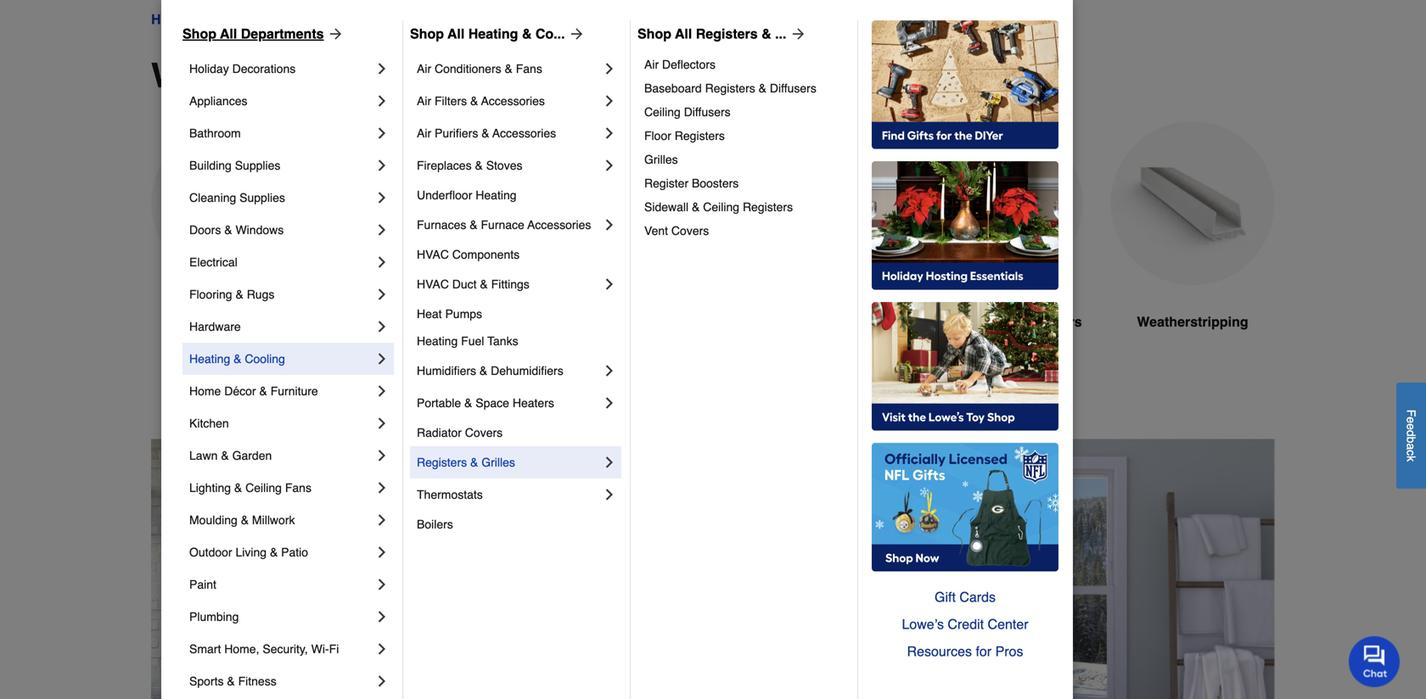 Task type: vqa. For each thing, say whether or not it's contained in the screenshot.
Windows link
yes



Task type: describe. For each thing, give the bounding box(es) containing it.
registers & grilles link
[[417, 447, 601, 479]]

f e e d b a c k button
[[1397, 383, 1427, 489]]

chevron right image for lighting & ceiling fans
[[374, 480, 391, 497]]

& right lighting
[[234, 482, 242, 495]]

all for departments
[[220, 26, 237, 42]]

garage doors & openers link
[[919, 121, 1084, 373]]

shop all departments
[[183, 26, 324, 42]]

home link
[[151, 9, 189, 30]]

ceiling diffusers
[[645, 105, 731, 119]]

bathroom link
[[189, 117, 374, 149]]

air deflectors link
[[645, 53, 846, 76]]

chevron right image for sports & fitness
[[374, 674, 391, 691]]

lawn & garden link
[[189, 440, 374, 472]]

outdoor
[[189, 546, 232, 560]]

weatherstripping link
[[1111, 121, 1276, 373]]

doors right garage
[[971, 314, 1010, 330]]

home décor & furniture
[[189, 385, 318, 398]]

smart home, security, wi-fi link
[[189, 634, 374, 666]]

for
[[976, 644, 992, 660]]

grilles link
[[645, 148, 846, 172]]

heating fuel tanks
[[417, 335, 519, 348]]

a piece of white weatherstripping. image
[[1111, 121, 1276, 286]]

patio
[[281, 546, 308, 560]]

sidewall & ceiling registers link
[[645, 195, 846, 219]]

& left millwork
[[241, 514, 249, 527]]

arrow right image for shop all heating & co...
[[565, 25, 586, 42]]

pros
[[996, 644, 1024, 660]]

registers down ceiling diffusers
[[675, 129, 725, 143]]

0 vertical spatial diffusers
[[770, 82, 817, 95]]

fitness
[[238, 675, 277, 689]]

portable
[[417, 397, 461, 410]]

1 e from the top
[[1405, 417, 1419, 424]]

interior
[[381, 314, 427, 330]]

décor
[[224, 385, 256, 398]]

home for home
[[151, 11, 189, 27]]

chevron right image for registers & grilles
[[601, 454, 618, 471]]

find gifts for the diyer. image
[[872, 20, 1059, 149]]

moulding
[[189, 514, 238, 527]]

sports
[[189, 675, 224, 689]]

furnaces & furnace accessories
[[417, 218, 592, 232]]

doors down "rugs"
[[242, 314, 281, 330]]

boosters
[[692, 177, 739, 190]]

heating & cooling
[[189, 353, 285, 366]]

furnaces & furnace accessories link
[[417, 209, 601, 241]]

officially licensed n f l gifts. shop now. image
[[872, 443, 1059, 572]]

plumbing link
[[189, 601, 374, 634]]

a blue chamberlain garage door opener with two white light panels. image
[[919, 121, 1084, 286]]

grilles inside 'registers & grilles' link
[[482, 456, 516, 470]]

air purifiers & accessories link
[[417, 117, 601, 149]]

components
[[453, 248, 520, 262]]

chevron right image for home décor & furniture
[[374, 383, 391, 400]]

shop for shop all heating & co...
[[410, 26, 444, 42]]

electrical
[[189, 256, 238, 269]]

stoves
[[486, 159, 523, 172]]

shop all heating & co... link
[[410, 24, 586, 44]]

fireplaces
[[417, 159, 472, 172]]

air purifiers & accessories
[[417, 127, 557, 140]]

register
[[645, 177, 689, 190]]

& inside 'link'
[[762, 26, 772, 42]]

chevron right image for moulding & millwork
[[374, 512, 391, 529]]

resources for pros
[[908, 644, 1024, 660]]

hvac duct & fittings link
[[417, 268, 601, 301]]

0 vertical spatial ceiling
[[645, 105, 681, 119]]

smart
[[189, 643, 221, 657]]

lowe's
[[902, 617, 945, 633]]

registers down register boosters link
[[743, 200, 793, 214]]

home for home décor & furniture
[[189, 385, 221, 398]]

hvac for hvac duct & fittings
[[417, 278, 449, 291]]

& right sports
[[227, 675, 235, 689]]

chevron right image for air purifiers & accessories
[[601, 125, 618, 142]]

doors & windows link
[[189, 214, 374, 246]]

appliances link
[[189, 85, 374, 117]]

departments
[[241, 26, 324, 42]]

& inside "link"
[[482, 127, 490, 140]]

& left "rugs"
[[236, 288, 244, 302]]

doors left arrow right image
[[276, 11, 312, 27]]

ceiling for lighting & ceiling fans
[[246, 482, 282, 495]]

tanks
[[488, 335, 519, 348]]

paint link
[[189, 569, 374, 601]]

supplies for cleaning supplies
[[240, 191, 285, 205]]

c
[[1405, 450, 1419, 456]]

heating up air conditioners & fans
[[469, 26, 518, 42]]

outdoor living & patio
[[189, 546, 308, 560]]

heating down hardware
[[189, 353, 230, 366]]

cleaning supplies link
[[189, 182, 374, 214]]

accessories for air filters & accessories
[[481, 94, 545, 108]]

air for air filters & accessories
[[417, 94, 432, 108]]

registers down air deflectors link
[[706, 82, 756, 95]]

bathroom
[[189, 127, 241, 140]]

exterior doors link
[[151, 121, 316, 373]]

thermostats
[[417, 488, 483, 502]]

building supplies link
[[189, 149, 374, 182]]

chevron right image for humidifiers & dehumidifiers
[[601, 363, 618, 380]]

fans for lighting & ceiling fans
[[285, 482, 312, 495]]

moulding & millwork link
[[189, 505, 374, 537]]

& right lawn
[[221, 449, 229, 463]]

chevron right image for outdoor living & patio
[[374, 544, 391, 561]]

outdoor living & patio link
[[189, 537, 374, 569]]

chevron right image for holiday decorations
[[374, 60, 391, 77]]

covers for vent covers
[[672, 224, 709, 238]]

shop all heating & co...
[[410, 26, 565, 42]]

0 vertical spatial windows & doors
[[204, 11, 312, 27]]

0 horizontal spatial diffusers
[[684, 105, 731, 119]]

electrical link
[[189, 246, 374, 279]]

floor registers link
[[645, 124, 846, 148]]

holiday
[[189, 62, 229, 76]]

advertisement region
[[151, 440, 1276, 700]]

register boosters link
[[645, 172, 846, 195]]

lowe's credit center link
[[872, 612, 1059, 639]]

chevron right image for hvac duct & fittings
[[601, 276, 618, 293]]

a blue six-lite, two-panel, shaker-style exterior door. image
[[151, 121, 316, 286]]

heaters
[[513, 397, 555, 410]]

visit the lowe's toy shop. image
[[872, 302, 1059, 431]]

b
[[1405, 437, 1419, 444]]

chevron right image for lawn & garden
[[374, 448, 391, 465]]

chevron right image for smart home, security, wi-fi
[[374, 641, 391, 658]]

chevron right image for doors & windows
[[374, 222, 391, 239]]

holiday decorations link
[[189, 53, 374, 85]]

1 vertical spatial windows & doors
[[151, 56, 442, 95]]

millwork
[[252, 514, 295, 527]]

ceiling for sidewall & ceiling registers
[[704, 200, 740, 214]]

& left the openers
[[1014, 314, 1024, 330]]

chevron right image for cleaning supplies
[[374, 189, 391, 206]]

doors down arrow right image
[[343, 56, 442, 95]]

chevron right image for air conditioners & fans
[[601, 60, 618, 77]]

& left co...
[[522, 26, 532, 42]]

holiday decorations
[[189, 62, 296, 76]]

& left patio
[[270, 546, 278, 560]]

grilles inside grilles link
[[645, 153, 678, 166]]

lighting & ceiling fans
[[189, 482, 312, 495]]

flooring & rugs link
[[189, 279, 374, 311]]

moulding & millwork
[[189, 514, 295, 527]]

registers & grilles
[[417, 456, 516, 470]]

underfloor heating link
[[417, 182, 618, 209]]

& left space
[[465, 397, 473, 410]]

accessories for air purifiers & accessories
[[493, 127, 557, 140]]

& right filters
[[471, 94, 479, 108]]

air for air purifiers & accessories
[[417, 127, 432, 140]]

radiator covers link
[[417, 420, 618, 447]]

rugs
[[247, 288, 275, 302]]

kitchen link
[[189, 408, 374, 440]]

floor registers
[[645, 129, 725, 143]]

fireplaces & stoves link
[[417, 149, 601, 182]]



Task type: locate. For each thing, give the bounding box(es) containing it.
chevron right image for kitchen
[[374, 415, 391, 432]]

e up d
[[1405, 417, 1419, 424]]

air left purifiers
[[417, 127, 432, 140]]

ceiling up the floor
[[645, 105, 681, 119]]

appliances
[[189, 94, 248, 108]]

& up air filters & accessories link
[[505, 62, 513, 76]]

registers inside 'link'
[[696, 26, 758, 42]]

& left stoves
[[475, 159, 483, 172]]

chevron right image for hardware
[[374, 319, 391, 336]]

& up 'decorations'
[[263, 11, 272, 27]]

wi-
[[311, 643, 329, 657]]

supplies for building supplies
[[235, 159, 281, 172]]

baseboard registers & diffusers link
[[645, 76, 846, 100]]

chevron right image for portable & space heaters
[[601, 395, 618, 412]]

fans for air conditioners & fans
[[516, 62, 543, 76]]

shop up air deflectors
[[638, 26, 672, 42]]

grilles down the floor
[[645, 153, 678, 166]]

0 horizontal spatial grilles
[[482, 456, 516, 470]]

covers inside radiator covers link
[[465, 426, 503, 440]]

duct
[[453, 278, 477, 291]]

hvac components
[[417, 248, 520, 262]]

0 horizontal spatial fans
[[285, 482, 312, 495]]

cards
[[960, 590, 996, 606]]

chevron right image for thermostats
[[601, 487, 618, 504]]

dehumidifiers
[[491, 364, 564, 378]]

1 horizontal spatial arrow right image
[[787, 25, 807, 42]]

furniture
[[271, 385, 318, 398]]

& down radiator covers
[[471, 456, 479, 470]]

a barn door with a brown frame, three frosted glass panels, black hardware and a black track. image
[[727, 121, 892, 286]]

garage doors & openers
[[920, 314, 1083, 330]]

supplies inside 'link'
[[240, 191, 285, 205]]

heating
[[469, 26, 518, 42], [476, 189, 517, 202], [417, 335, 458, 348], [189, 353, 230, 366]]

0 horizontal spatial covers
[[465, 426, 503, 440]]

1 vertical spatial grilles
[[482, 456, 516, 470]]

exterior
[[186, 314, 238, 330]]

2 arrow right image from the left
[[787, 25, 807, 42]]

air left filters
[[417, 94, 432, 108]]

air inside air deflectors link
[[645, 58, 659, 71]]

1 horizontal spatial fans
[[516, 62, 543, 76]]

resources
[[908, 644, 973, 660]]

cooling
[[245, 353, 285, 366]]

sports & fitness link
[[189, 666, 374, 698]]

conditioners
[[435, 62, 502, 76]]

2 horizontal spatial shop
[[638, 26, 672, 42]]

shop all departments link
[[183, 24, 344, 44]]

fans up moulding & millwork link
[[285, 482, 312, 495]]

air inside air filters & accessories link
[[417, 94, 432, 108]]

supplies up cleaning supplies
[[235, 159, 281, 172]]

& right purifiers
[[482, 127, 490, 140]]

doors up heating fuel tanks
[[431, 314, 470, 330]]

diffusers up ceiling diffusers link
[[770, 82, 817, 95]]

supplies down building supplies link
[[240, 191, 285, 205]]

covers inside vent covers link
[[672, 224, 709, 238]]

1 vertical spatial diffusers
[[684, 105, 731, 119]]

arrow right image up air deflectors link
[[787, 25, 807, 42]]

arrow right image up air conditioners & fans link
[[565, 25, 586, 42]]

lighting
[[189, 482, 231, 495]]

chevron right image for fireplaces & stoves
[[601, 157, 618, 174]]

all for registers
[[675, 26, 693, 42]]

& right décor
[[259, 385, 267, 398]]

gift
[[935, 590, 956, 606]]

hardware
[[189, 320, 241, 334]]

home inside home décor & furniture link
[[189, 385, 221, 398]]

shop for shop all registers & ...
[[638, 26, 672, 42]]

hardware link
[[189, 311, 374, 343]]

all inside shop all departments "link"
[[220, 26, 237, 42]]

weatherstripping
[[1138, 314, 1249, 330]]

all
[[220, 26, 237, 42], [448, 26, 465, 42], [675, 26, 693, 42]]

0 vertical spatial home
[[151, 11, 189, 27]]

plumbing
[[189, 611, 239, 624]]

1 horizontal spatial home
[[189, 385, 221, 398]]

chevron right image for paint
[[374, 577, 391, 594]]

e up "b"
[[1405, 424, 1419, 430]]

baseboard
[[645, 82, 702, 95]]

2 hvac from the top
[[417, 278, 449, 291]]

arrow right image
[[565, 25, 586, 42], [787, 25, 807, 42]]

all inside shop all registers & ... 'link'
[[675, 26, 693, 42]]

1 horizontal spatial ceiling
[[645, 105, 681, 119]]

hvac up heat
[[417, 278, 449, 291]]

paint
[[189, 578, 217, 592]]

purifiers
[[435, 127, 479, 140]]

air filters & accessories link
[[417, 85, 601, 117]]

ceiling up millwork
[[246, 482, 282, 495]]

boilers link
[[417, 511, 618, 539]]

covers down sidewall
[[672, 224, 709, 238]]

air conditioners & fans
[[417, 62, 543, 76]]

home
[[151, 11, 189, 27], [189, 385, 221, 398]]

1 arrow right image from the left
[[565, 25, 586, 42]]

accessories down air filters & accessories link
[[493, 127, 557, 140]]

radiator
[[417, 426, 462, 440]]

furnaces
[[417, 218, 467, 232]]

accessories for furnaces & furnace accessories
[[528, 218, 592, 232]]

all up air deflectors
[[675, 26, 693, 42]]

ceiling down boosters
[[704, 200, 740, 214]]

air for air deflectors
[[645, 58, 659, 71]]

security,
[[263, 643, 308, 657]]

1 vertical spatial fans
[[285, 482, 312, 495]]

& right 'duct'
[[480, 278, 488, 291]]

air up baseboard
[[645, 58, 659, 71]]

flooring
[[189, 288, 232, 302]]

chevron right image for air filters & accessories
[[601, 93, 618, 110]]

shop up conditioners
[[410, 26, 444, 42]]

radiator covers
[[417, 426, 503, 440]]

all for heating
[[448, 26, 465, 42]]

holiday hosting essentials. image
[[872, 161, 1059, 290]]

chevron right image for furnaces & furnace accessories
[[601, 217, 618, 234]]

windows & doors link
[[204, 9, 312, 30]]

0 vertical spatial grilles
[[645, 153, 678, 166]]

windows & doors down departments
[[151, 56, 442, 95]]

diffusers up 'floor registers' at top
[[684, 105, 731, 119]]

covers down portable & space heaters
[[465, 426, 503, 440]]

floor
[[645, 129, 672, 143]]

3 shop from the left
[[638, 26, 672, 42]]

openers
[[1027, 314, 1083, 330]]

& down air deflectors link
[[759, 82, 767, 95]]

air for air conditioners & fans
[[417, 62, 432, 76]]

chevron right image for electrical
[[374, 254, 391, 271]]

gift cards
[[935, 590, 996, 606]]

portable & space heaters link
[[417, 387, 601, 420]]

supplies
[[235, 159, 281, 172], [240, 191, 285, 205]]

chevron right image for flooring & rugs
[[374, 286, 391, 303]]

0 horizontal spatial ceiling
[[246, 482, 282, 495]]

1 horizontal spatial covers
[[672, 224, 709, 238]]

a white three-panel, craftsman-style, prehung interior door with doorframe and hinges. image
[[343, 121, 508, 286]]

interior doors link
[[343, 121, 508, 373]]

doors & windows
[[189, 223, 284, 237]]

accessories up hvac components link
[[528, 218, 592, 232]]

& down arrow right image
[[309, 56, 334, 95]]

0 vertical spatial accessories
[[481, 94, 545, 108]]

boilers
[[417, 518, 453, 532]]

1 vertical spatial supplies
[[240, 191, 285, 205]]

& down register boosters
[[692, 200, 700, 214]]

chevron right image
[[374, 60, 391, 77], [374, 125, 391, 142], [601, 125, 618, 142], [374, 157, 391, 174], [601, 157, 618, 174], [374, 189, 391, 206], [601, 217, 618, 234], [374, 254, 391, 271], [374, 286, 391, 303], [374, 351, 391, 368], [601, 363, 618, 380], [601, 395, 618, 412], [601, 454, 618, 471], [374, 480, 391, 497], [374, 544, 391, 561], [374, 609, 391, 626], [374, 641, 391, 658], [374, 674, 391, 691]]

2 horizontal spatial ceiling
[[704, 200, 740, 214]]

filters
[[435, 94, 467, 108]]

shop up holiday
[[183, 26, 217, 42]]

1 horizontal spatial shop
[[410, 26, 444, 42]]

registers up air deflectors link
[[696, 26, 758, 42]]

heating up furnace
[[476, 189, 517, 202]]

shop inside "link"
[[183, 26, 217, 42]]

hvac for hvac components
[[417, 248, 449, 262]]

1 horizontal spatial diffusers
[[770, 82, 817, 95]]

air inside air purifiers & accessories "link"
[[417, 127, 432, 140]]

1 horizontal spatial grilles
[[645, 153, 678, 166]]

0 horizontal spatial shop
[[183, 26, 217, 42]]

sports & fitness
[[189, 675, 277, 689]]

0 vertical spatial hvac
[[417, 248, 449, 262]]

hvac duct & fittings
[[417, 278, 530, 291]]

accessories inside "link"
[[493, 127, 557, 140]]

arrow right image inside shop all registers & ... 'link'
[[787, 25, 807, 42]]

center
[[988, 617, 1029, 633]]

grilles up thermostats link
[[482, 456, 516, 470]]

garden
[[232, 449, 272, 463]]

all up conditioners
[[448, 26, 465, 42]]

ceiling
[[645, 105, 681, 119], [704, 200, 740, 214], [246, 482, 282, 495]]

grilles
[[645, 153, 678, 166], [482, 456, 516, 470]]

1 horizontal spatial all
[[448, 26, 465, 42]]

covers for radiator covers
[[465, 426, 503, 440]]

0 vertical spatial fans
[[516, 62, 543, 76]]

0 vertical spatial covers
[[672, 224, 709, 238]]

air conditioners & fans link
[[417, 53, 601, 85]]

chevron right image for building supplies
[[374, 157, 391, 174]]

& left 'cooling'
[[234, 353, 242, 366]]

registers down radiator
[[417, 456, 467, 470]]

home décor & furniture link
[[189, 375, 374, 408]]

&
[[263, 11, 272, 27], [522, 26, 532, 42], [762, 26, 772, 42], [309, 56, 334, 95], [505, 62, 513, 76], [759, 82, 767, 95], [471, 94, 479, 108], [482, 127, 490, 140], [475, 159, 483, 172], [692, 200, 700, 214], [470, 218, 478, 232], [224, 223, 232, 237], [480, 278, 488, 291], [236, 288, 244, 302], [1014, 314, 1024, 330], [234, 353, 242, 366], [480, 364, 488, 378], [259, 385, 267, 398], [465, 397, 473, 410], [221, 449, 229, 463], [471, 456, 479, 470], [234, 482, 242, 495], [241, 514, 249, 527], [270, 546, 278, 560], [227, 675, 235, 689]]

humidifiers & dehumidifiers link
[[417, 355, 601, 387]]

3 all from the left
[[675, 26, 693, 42]]

shop for shop all departments
[[183, 26, 217, 42]]

shop inside 'link'
[[638, 26, 672, 42]]

fans up air filters & accessories link
[[516, 62, 543, 76]]

2 horizontal spatial all
[[675, 26, 693, 42]]

1 vertical spatial ceiling
[[704, 200, 740, 214]]

vent covers link
[[645, 219, 846, 243]]

1 vertical spatial covers
[[465, 426, 503, 440]]

deflectors
[[663, 58, 716, 71]]

a black double-hung window with six panes. image
[[535, 121, 700, 286]]

cleaning supplies
[[189, 191, 285, 205]]

air left conditioners
[[417, 62, 432, 76]]

heat pumps link
[[417, 301, 618, 328]]

chevron right image for bathroom
[[374, 125, 391, 142]]

chevron right image for appliances
[[374, 93, 391, 110]]

air inside air conditioners & fans link
[[417, 62, 432, 76]]

sidewall
[[645, 200, 689, 214]]

diffusers
[[770, 82, 817, 95], [684, 105, 731, 119]]

0 horizontal spatial arrow right image
[[565, 25, 586, 42]]

1 vertical spatial hvac
[[417, 278, 449, 291]]

arrow right image
[[324, 25, 344, 42]]

& down cleaning supplies
[[224, 223, 232, 237]]

2 shop from the left
[[410, 26, 444, 42]]

arrow right image inside the shop all heating & co... link
[[565, 25, 586, 42]]

hvac down furnaces
[[417, 248, 449, 262]]

1 shop from the left
[[183, 26, 217, 42]]

accessories down air conditioners & fans link
[[481, 94, 545, 108]]

0 horizontal spatial all
[[220, 26, 237, 42]]

2 vertical spatial ceiling
[[246, 482, 282, 495]]

doors down 'cleaning'
[[189, 223, 221, 237]]

0 vertical spatial supplies
[[235, 159, 281, 172]]

2 e from the top
[[1405, 424, 1419, 430]]

f
[[1405, 410, 1419, 417]]

0 horizontal spatial home
[[151, 11, 189, 27]]

2 all from the left
[[448, 26, 465, 42]]

interior doors
[[381, 314, 470, 330]]

all inside the shop all heating & co... link
[[448, 26, 465, 42]]

2 vertical spatial accessories
[[528, 218, 592, 232]]

shop all registers & ... link
[[638, 24, 807, 44]]

& down fuel
[[480, 364, 488, 378]]

air filters & accessories
[[417, 94, 545, 108]]

heating down interior doors
[[417, 335, 458, 348]]

1 vertical spatial home
[[189, 385, 221, 398]]

windows & doors up 'decorations'
[[204, 11, 312, 27]]

chevron right image
[[601, 60, 618, 77], [374, 93, 391, 110], [601, 93, 618, 110], [374, 222, 391, 239], [601, 276, 618, 293], [374, 319, 391, 336], [374, 383, 391, 400], [374, 415, 391, 432], [374, 448, 391, 465], [601, 487, 618, 504], [374, 512, 391, 529], [374, 577, 391, 594]]

1 vertical spatial accessories
[[493, 127, 557, 140]]

chevron right image for plumbing
[[374, 609, 391, 626]]

gift cards link
[[872, 584, 1059, 612]]

1 hvac from the top
[[417, 248, 449, 262]]

& left furnace
[[470, 218, 478, 232]]

chat invite button image
[[1350, 636, 1402, 688]]

arrow right image for shop all registers & ...
[[787, 25, 807, 42]]

all up holiday decorations
[[220, 26, 237, 42]]

1 all from the left
[[220, 26, 237, 42]]

& left ...
[[762, 26, 772, 42]]

humidifiers
[[417, 364, 477, 378]]

home,
[[224, 643, 259, 657]]

sidewall & ceiling registers
[[645, 200, 793, 214]]

lawn
[[189, 449, 218, 463]]

windows
[[204, 11, 259, 27], [151, 56, 300, 95], [236, 223, 284, 237], [588, 314, 647, 330]]

chevron right image for heating & cooling
[[374, 351, 391, 368]]

windows link
[[535, 121, 700, 373]]



